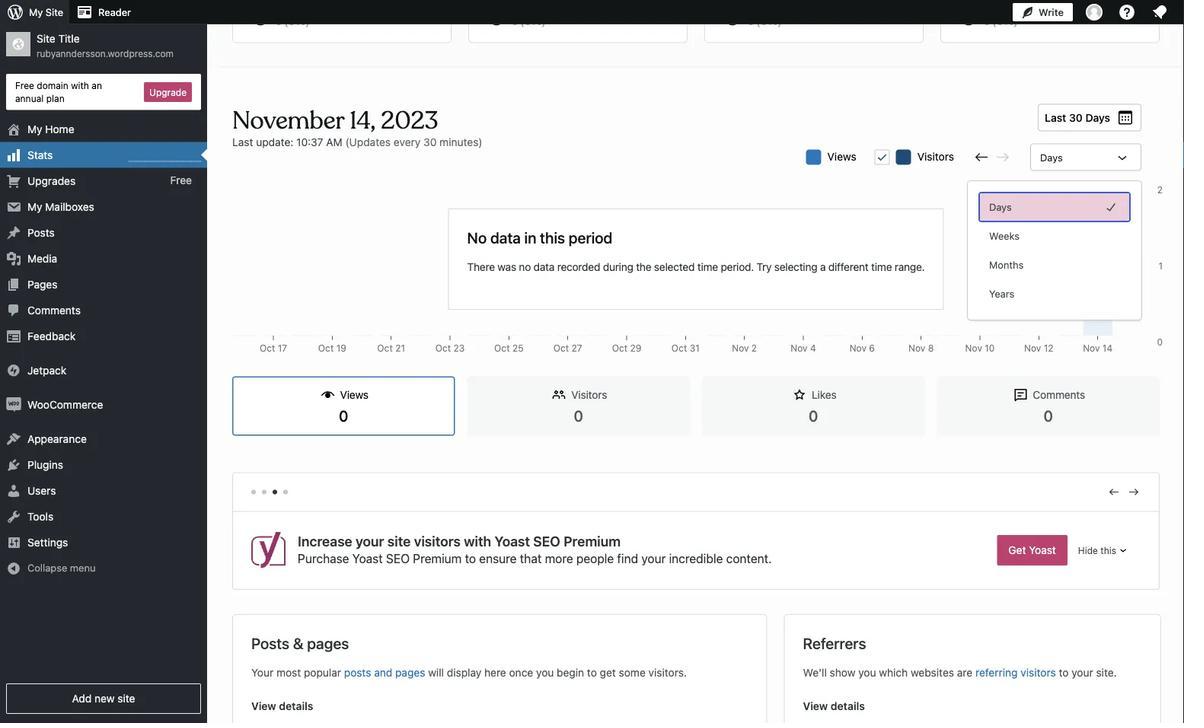 Task type: vqa. For each thing, say whether or not it's contained in the screenshot.
the credit_card Image at the left
no



Task type: locate. For each thing, give the bounding box(es) containing it.
nov left 8 at the right
[[909, 343, 925, 354]]

(updates
[[345, 136, 391, 148]]

0 inside views 0
[[339, 407, 348, 424]]

12
[[1044, 343, 1054, 354]]

1 vertical spatial comments
[[1033, 389, 1085, 401]]

oct left 23 on the left top of the page
[[435, 343, 451, 354]]

img image left "woocommerce"
[[6, 397, 21, 412]]

that
[[520, 552, 542, 566]]

0 horizontal spatial days
[[989, 201, 1012, 213]]

posts for posts & pages
[[251, 634, 289, 652]]

0 horizontal spatial time
[[697, 261, 718, 273]]

nov right 31
[[732, 343, 749, 354]]

7 nov from the left
[[1083, 343, 1100, 354]]

1 horizontal spatial visitors
[[917, 150, 954, 163]]

nov for nov 14
[[1083, 343, 1100, 354]]

view for posts & pages
[[251, 700, 276, 713]]

1 100,000 from the top
[[1128, 185, 1163, 195]]

a
[[820, 261, 826, 273]]

rubyanndersson.wordpress.com
[[37, 48, 174, 59]]

0 vertical spatial with
[[71, 80, 89, 91]]

nov 6
[[850, 343, 875, 354]]

1 view details from the left
[[251, 700, 313, 713]]

details for referrers
[[831, 700, 865, 713]]

hide this
[[1078, 545, 1116, 556]]

users
[[27, 484, 56, 497]]

1 horizontal spatial 30
[[1069, 111, 1083, 124]]

you right once at the left bottom of page
[[536, 667, 554, 679]]

referrers
[[803, 634, 866, 652]]

different
[[828, 261, 869, 273]]

0 horizontal spatial this
[[540, 228, 565, 246]]

1 horizontal spatial view
[[803, 700, 828, 713]]

jetpack
[[27, 364, 66, 377]]

1 horizontal spatial you
[[858, 667, 876, 679]]

to left 'site.'
[[1059, 667, 1069, 679]]

1 vertical spatial visitors
[[1021, 667, 1056, 679]]

10
[[985, 343, 995, 354]]

1 horizontal spatial views
[[828, 150, 857, 163]]

2 view details link from the left
[[803, 699, 1142, 714]]

oct left 17
[[260, 343, 275, 354]]

1 horizontal spatial view details link
[[803, 699, 1142, 714]]

selecting
[[774, 261, 817, 273]]

0 vertical spatial pages
[[307, 634, 349, 652]]

2 100,000 from the top
[[1128, 343, 1163, 354]]

1 vertical spatial posts
[[251, 634, 289, 652]]

more
[[545, 552, 573, 566]]

in
[[524, 228, 536, 246]]

every
[[394, 136, 421, 148]]

posts up media on the left top of page
[[27, 226, 55, 239]]

0 horizontal spatial free
[[15, 80, 34, 91]]

17
[[278, 343, 287, 354]]

posts inside posts & pages heading
[[251, 634, 289, 652]]

with left an
[[71, 80, 89, 91]]

1 horizontal spatial posts
[[251, 634, 289, 652]]

25
[[512, 343, 524, 354]]

last 30 days button
[[1038, 104, 1142, 131]]

nov left 14 in the top of the page
[[1083, 343, 1100, 354]]

0 vertical spatial your
[[356, 533, 384, 550]]

posts left &
[[251, 634, 289, 652]]

site up seo
[[387, 533, 411, 550]]

21
[[395, 343, 405, 354]]

0 vertical spatial 30
[[1069, 111, 1083, 124]]

0 horizontal spatial pages
[[307, 634, 349, 652]]

1 vertical spatial views
[[340, 389, 369, 401]]

data left in
[[490, 228, 521, 246]]

media link
[[0, 246, 207, 272]]

1 horizontal spatial site
[[387, 533, 411, 550]]

option group
[[980, 193, 1129, 308]]

comments down 12 on the top
[[1033, 389, 1085, 401]]

increase your site visitors with yoast seo premium purchase yoast seo premium to ensure that more people find your incredible content.
[[298, 533, 772, 566]]

img image inside woocommerce link
[[6, 397, 21, 412]]

nov left 12 on the top
[[1024, 343, 1041, 354]]

oct left 29
[[612, 343, 628, 354]]

0 horizontal spatial details
[[279, 700, 313, 713]]

posts & pages heading
[[251, 634, 349, 653]]

2
[[1157, 185, 1163, 195], [752, 343, 757, 354]]

yoast
[[495, 533, 530, 550], [1029, 544, 1056, 557], [352, 552, 383, 566]]

my
[[29, 6, 43, 18], [27, 123, 42, 135], [27, 200, 42, 213]]

1 vertical spatial free
[[170, 174, 192, 187]]

comments for comments
[[27, 304, 81, 316]]

plugins link
[[0, 452, 207, 478]]

1 horizontal spatial with
[[464, 533, 491, 550]]

0 horizontal spatial visitors
[[571, 389, 607, 401]]

display
[[447, 667, 481, 679]]

days for days button
[[989, 201, 1012, 213]]

visitors
[[414, 533, 461, 550], [1021, 667, 1056, 679]]

my for my site
[[29, 6, 43, 18]]

referrers heading
[[803, 634, 866, 653]]

jetpack link
[[0, 358, 207, 384]]

(
[[284, 14, 288, 27], [520, 14, 524, 27], [756, 14, 760, 27], [992, 14, 996, 27]]

3 nov from the left
[[850, 343, 867, 354]]

likes 0
[[809, 389, 837, 424]]

nov left 10
[[965, 343, 982, 354]]

show
[[830, 667, 856, 679]]

free up annual plan
[[15, 80, 34, 91]]

posts and pages link
[[344, 667, 425, 679]]

img image left jetpack
[[6, 363, 21, 378]]

with inside free domain with an annual plan
[[71, 80, 89, 91]]

visitors right referring
[[1021, 667, 1056, 679]]

2 horizontal spatial days
[[1086, 111, 1110, 124]]

0 vertical spatial visitors
[[414, 533, 461, 550]]

23
[[454, 343, 465, 354]]

site right new
[[118, 693, 135, 705]]

0 vertical spatial my
[[29, 6, 43, 18]]

oct left 25
[[494, 343, 510, 354]]

Years button
[[980, 280, 1129, 308]]

0 vertical spatial last
[[1045, 111, 1066, 124]]

29
[[630, 343, 641, 354]]

0 horizontal spatial your
[[356, 533, 384, 550]]

4 ( from the left
[[992, 14, 996, 27]]

30 right every
[[423, 136, 437, 148]]

time left range.
[[871, 261, 892, 273]]

0 vertical spatial days
[[1086, 111, 1110, 124]]

100,000 right 14 in the top of the page
[[1128, 343, 1163, 354]]

2 nov from the left
[[791, 343, 808, 354]]

4 nov from the left
[[909, 343, 925, 354]]

yoast inside get yoast button
[[1029, 544, 1056, 557]]

1 horizontal spatial details
[[831, 700, 865, 713]]

my mailboxes link
[[0, 194, 207, 220]]

7 oct from the left
[[612, 343, 628, 354]]

None checkbox
[[875, 150, 890, 165]]

referring visitors link
[[976, 667, 1056, 679]]

with up ensure
[[464, 533, 491, 550]]

nov for nov 12
[[1024, 343, 1041, 354]]

30 inside button
[[1069, 111, 1083, 124]]

details down most on the left bottom of the page
[[279, 700, 313, 713]]

my left reader link
[[29, 6, 43, 18]]

0 vertical spatial data
[[490, 228, 521, 246]]

1 horizontal spatial 2
[[1157, 185, 1163, 195]]

1 horizontal spatial days
[[1040, 152, 1063, 163]]

8 oct from the left
[[672, 343, 687, 354]]

menu
[[70, 562, 96, 574]]

stats link
[[0, 142, 207, 168]]

pages inside heading
[[307, 634, 349, 652]]

free down highest hourly views 0 image on the left top of page
[[170, 174, 192, 187]]

2 details from the left
[[831, 700, 865, 713]]

view details link down here
[[251, 699, 748, 714]]

view details for posts & pages
[[251, 700, 313, 713]]

1 img image from the top
[[6, 363, 21, 378]]

oct left 31
[[672, 343, 687, 354]]

2 horizontal spatial your
[[1072, 667, 1093, 679]]

0 horizontal spatial view details link
[[251, 699, 748, 714]]

get yoast button
[[997, 535, 1068, 566]]

0
[[275, 14, 282, 27], [288, 14, 295, 27], [512, 14, 518, 27], [524, 14, 531, 27], [748, 14, 755, 27], [760, 14, 767, 27], [984, 14, 991, 27], [996, 14, 1003, 27], [1157, 337, 1163, 348], [339, 407, 348, 424], [574, 407, 583, 424], [809, 407, 818, 424], [1044, 407, 1053, 424]]

pages link
[[0, 272, 207, 297]]

comments link
[[0, 297, 207, 323]]

nov left 6
[[850, 343, 867, 354]]

img image
[[6, 363, 21, 378], [6, 397, 21, 412]]

comments inside comments link
[[27, 304, 81, 316]]

view details link down are
[[803, 699, 1142, 714]]

img image inside jetpack link
[[6, 363, 21, 378]]

3 %) from the left
[[767, 14, 782, 27]]

view for referrers
[[803, 700, 828, 713]]

days up "weeks"
[[989, 201, 1012, 213]]

1 horizontal spatial last
[[1045, 111, 1066, 124]]

2 for 100,000 2 1 0
[[1157, 185, 1163, 195]]

1 view details link from the left
[[251, 699, 748, 714]]

this
[[540, 228, 565, 246], [1101, 545, 1116, 556]]

6 nov from the left
[[1024, 343, 1041, 354]]

1 vertical spatial last
[[232, 136, 253, 148]]

1 vertical spatial img image
[[6, 397, 21, 412]]

5 oct from the left
[[494, 343, 510, 354]]

comments up the feedback
[[27, 304, 81, 316]]

0 horizontal spatial view
[[251, 700, 276, 713]]

site
[[387, 533, 411, 550], [118, 693, 135, 705]]

0 horizontal spatial comments
[[27, 304, 81, 316]]

free inside free domain with an annual plan
[[15, 80, 34, 91]]

30 inside november 14, 2023 last update: 10:37 am (updates every 30 minutes)
[[423, 136, 437, 148]]

nov 2
[[732, 343, 757, 354]]

1 oct from the left
[[260, 343, 275, 354]]

this right in
[[540, 228, 565, 246]]

1 vertical spatial site
[[118, 693, 135, 705]]

your left 'site.'
[[1072, 667, 1093, 679]]

1 vertical spatial this
[[1101, 545, 1116, 556]]

view down your
[[251, 700, 276, 713]]

2 view details from the left
[[803, 700, 865, 713]]

0 vertical spatial site
[[387, 533, 411, 550]]

oct 17
[[260, 343, 287, 354]]

oct left 21
[[377, 343, 393, 354]]

1 view from the left
[[251, 700, 276, 713]]

visitors
[[917, 150, 954, 163], [571, 389, 607, 401]]

0 horizontal spatial posts
[[27, 226, 55, 239]]

0 horizontal spatial yoast
[[352, 552, 383, 566]]

oct 31
[[672, 343, 700, 354]]

oct for oct 27
[[553, 343, 569, 354]]

1 horizontal spatial this
[[1101, 545, 1116, 556]]

1 horizontal spatial free
[[170, 174, 192, 187]]

0 horizontal spatial views
[[340, 389, 369, 401]]

my down upgrades
[[27, 200, 42, 213]]

1 vertical spatial 100,000
[[1128, 343, 1163, 354]]

6 oct from the left
[[553, 343, 569, 354]]

0 vertical spatial comments
[[27, 304, 81, 316]]

collapse menu
[[27, 562, 96, 574]]

view details link
[[251, 699, 748, 714], [803, 699, 1142, 714]]

range.
[[895, 261, 925, 273]]

yoast up ensure
[[495, 533, 530, 550]]

time left period.
[[697, 261, 718, 273]]

free for free domain with an annual plan
[[15, 80, 34, 91]]

last left update: on the left
[[232, 136, 253, 148]]

1 vertical spatial your
[[641, 552, 666, 566]]

during
[[603, 261, 633, 273]]

1 horizontal spatial data
[[534, 261, 555, 273]]

last inside november 14, 2023 last update: 10:37 am (updates every 30 minutes)
[[232, 136, 253, 148]]

posts
[[27, 226, 55, 239], [251, 634, 289, 652]]

oct for oct 21
[[377, 343, 393, 354]]

referring
[[976, 667, 1018, 679]]

0 vertical spatial img image
[[6, 363, 21, 378]]

1 nov from the left
[[732, 343, 749, 354]]

site up title
[[46, 6, 63, 18]]

view down we'll
[[803, 700, 828, 713]]

feedback
[[27, 330, 76, 342]]

1 vertical spatial 30
[[423, 136, 437, 148]]

1 vertical spatial my
[[27, 123, 42, 135]]

0 horizontal spatial data
[[490, 228, 521, 246]]

this right the "hide"
[[1101, 545, 1116, 556]]

visitors up premium
[[414, 533, 461, 550]]

0 vertical spatial free
[[15, 80, 34, 91]]

1 vertical spatial pages
[[395, 667, 425, 679]]

your right increase
[[356, 533, 384, 550]]

last up days dropdown button
[[1045, 111, 1066, 124]]

to left get
[[587, 667, 597, 679]]

1 vertical spatial days
[[1040, 152, 1063, 163]]

appearance link
[[0, 426, 207, 452]]

img image for jetpack
[[6, 363, 21, 378]]

views inside views 0
[[340, 389, 369, 401]]

1 horizontal spatial view details
[[803, 700, 865, 713]]

oct for oct 23
[[435, 343, 451, 354]]

posts & pages
[[251, 634, 349, 652]]

my left the home
[[27, 123, 42, 135]]

seo premium
[[533, 533, 621, 550]]

oct for oct 19
[[318, 343, 334, 354]]

site left title
[[37, 32, 55, 45]]

5 nov from the left
[[965, 343, 982, 354]]

2 vertical spatial my
[[27, 200, 42, 213]]

posts for posts
[[27, 226, 55, 239]]

1 vertical spatial site
[[37, 32, 55, 45]]

upgrades
[[27, 174, 76, 187]]

comments
[[27, 304, 81, 316], [1033, 389, 1085, 401]]

my profile image
[[1086, 4, 1103, 21]]

2 %) from the left
[[531, 14, 546, 27]]

2 vertical spatial your
[[1072, 667, 1093, 679]]

1 vertical spatial 2
[[752, 343, 757, 354]]

0 horizontal spatial to
[[465, 552, 476, 566]]

1 horizontal spatial time
[[871, 261, 892, 273]]

yoast left seo
[[352, 552, 383, 566]]

2 img image from the top
[[6, 397, 21, 412]]

Days button
[[980, 193, 1129, 221]]

2 you from the left
[[858, 667, 876, 679]]

pages right &
[[307, 634, 349, 652]]

your right 'find'
[[641, 552, 666, 566]]

0 horizontal spatial site
[[118, 693, 135, 705]]

nov for nov 10
[[965, 343, 982, 354]]

posts inside posts link
[[27, 226, 55, 239]]

days for days dropdown button
[[1040, 152, 1063, 163]]

days down the last 30 days
[[1040, 152, 1063, 163]]

you right the show on the right of the page
[[858, 667, 876, 679]]

tools link
[[0, 504, 207, 530]]

0 horizontal spatial 2
[[752, 343, 757, 354]]

1 horizontal spatial yoast
[[495, 533, 530, 550]]

my home
[[27, 123, 74, 135]]

to inside increase your site visitors with yoast seo premium purchase yoast seo premium to ensure that more people find your incredible content.
[[465, 552, 476, 566]]

100,000 for 100,000 2 1 0
[[1128, 185, 1163, 195]]

0 horizontal spatial with
[[71, 80, 89, 91]]

100,000 for 100,000
[[1128, 343, 1163, 354]]

2 inside the 100,000 2 1 0
[[1157, 185, 1163, 195]]

nov left 4
[[791, 343, 808, 354]]

view details down most on the left bottom of the page
[[251, 700, 313, 713]]

0 horizontal spatial last
[[232, 136, 253, 148]]

0 vertical spatial 2
[[1157, 185, 1163, 195]]

30 up days dropdown button
[[1069, 111, 1083, 124]]

oct left 19
[[318, 343, 334, 354]]

0 vertical spatial 100,000
[[1128, 185, 1163, 195]]

2 view from the left
[[803, 700, 828, 713]]

1 vertical spatial with
[[464, 533, 491, 550]]

weeks
[[989, 230, 1020, 242]]

4 oct from the left
[[435, 343, 451, 354]]

view details link for posts & pages
[[251, 699, 748, 714]]

0 horizontal spatial view details
[[251, 700, 313, 713]]

to left ensure
[[465, 552, 476, 566]]

1 horizontal spatial visitors
[[1021, 667, 1056, 679]]

1 horizontal spatial comments
[[1033, 389, 1085, 401]]

0 horizontal spatial 30
[[423, 136, 437, 148]]

100,000
[[1128, 185, 1163, 195], [1128, 343, 1163, 354]]

hide
[[1078, 545, 1098, 556]]

1 horizontal spatial to
[[587, 667, 597, 679]]

pages left will
[[395, 667, 425, 679]]

site inside increase your site visitors with yoast seo premium purchase yoast seo premium to ensure that more people find your incredible content.
[[387, 533, 411, 550]]

0 vertical spatial views
[[828, 150, 857, 163]]

0 horizontal spatial visitors
[[414, 533, 461, 550]]

details down the show on the right of the page
[[831, 700, 865, 713]]

tools
[[27, 510, 53, 523]]

was
[[498, 261, 516, 273]]

we'll show you which websites are referring visitors to your site.
[[803, 667, 1117, 679]]

days up days dropdown button
[[1086, 111, 1110, 124]]

days inside dropdown button
[[1040, 152, 1063, 163]]

nov for nov 8
[[909, 343, 925, 354]]

reader link
[[69, 0, 137, 24]]

minutes)
[[440, 136, 483, 148]]

1 details from the left
[[279, 700, 313, 713]]

data right no
[[534, 261, 555, 273]]

0 vertical spatial visitors
[[917, 150, 954, 163]]

1 horizontal spatial your
[[641, 552, 666, 566]]

recorded
[[557, 261, 600, 273]]

2 vertical spatial days
[[989, 201, 1012, 213]]

0 horizontal spatial you
[[536, 667, 554, 679]]

view details down the show on the right of the page
[[803, 700, 865, 713]]

2 oct from the left
[[318, 343, 334, 354]]

oct left 27
[[553, 343, 569, 354]]

upgrade button
[[144, 82, 192, 102]]

0 vertical spatial posts
[[27, 226, 55, 239]]

100,000 down days dropdown button
[[1128, 185, 1163, 195]]

seo
[[386, 552, 410, 566]]

yoast right get
[[1029, 544, 1056, 557]]

woocommerce
[[27, 398, 103, 411]]

1 vertical spatial visitors
[[571, 389, 607, 401]]

3 oct from the left
[[377, 343, 393, 354]]

2 horizontal spatial yoast
[[1029, 544, 1056, 557]]

last inside button
[[1045, 111, 1066, 124]]



Task type: describe. For each thing, give the bounding box(es) containing it.
your
[[251, 667, 274, 679]]

comments 0
[[1033, 389, 1085, 424]]

november
[[232, 105, 344, 136]]

once
[[509, 667, 533, 679]]

0 inside likes 0
[[809, 407, 818, 424]]

nov 12
[[1024, 343, 1054, 354]]

visitors for visitors
[[917, 150, 954, 163]]

oct for oct 17
[[260, 343, 275, 354]]

1 time from the left
[[697, 261, 718, 273]]

no
[[467, 228, 487, 246]]

details for posts & pages
[[279, 700, 313, 713]]

6
[[869, 343, 875, 354]]

oct 19
[[318, 343, 346, 354]]

stats
[[27, 149, 53, 161]]

31
[[690, 343, 700, 354]]

1
[[1159, 261, 1163, 271]]

premium
[[413, 552, 462, 566]]

14
[[1103, 343, 1113, 354]]

4 0 ( 0 %) from the left
[[984, 14, 1018, 27]]

nov 14
[[1083, 343, 1113, 354]]

views for views 0
[[340, 389, 369, 401]]

years
[[989, 288, 1015, 300]]

oct 23
[[435, 343, 465, 354]]

increase
[[298, 533, 352, 550]]

oct for oct 25
[[494, 343, 510, 354]]

oct for oct 31
[[672, 343, 687, 354]]

visitors 0
[[571, 389, 607, 424]]

site for your
[[387, 533, 411, 550]]

2 ( from the left
[[520, 14, 524, 27]]

view details for referrers
[[803, 700, 865, 713]]

this inside button
[[1101, 545, 1116, 556]]

reader
[[98, 6, 131, 18]]

Months button
[[980, 251, 1129, 279]]

nov 4
[[791, 343, 816, 354]]

november 14, 2023 last update: 10:37 am (updates every 30 minutes)
[[232, 105, 483, 148]]

option group containing days
[[980, 193, 1129, 308]]

my for my mailboxes
[[27, 200, 42, 213]]

oct 29
[[612, 343, 641, 354]]

home
[[45, 123, 74, 135]]

nov for nov 4
[[791, 343, 808, 354]]

most
[[276, 667, 301, 679]]

period
[[569, 228, 613, 246]]

help image
[[1118, 3, 1136, 21]]

update:
[[256, 136, 293, 148]]

27
[[572, 343, 582, 354]]

add new site link
[[6, 684, 201, 714]]

views for views
[[828, 150, 857, 163]]

domain
[[37, 80, 68, 91]]

4
[[810, 343, 816, 354]]

Weeks button
[[980, 222, 1129, 250]]

upgrade
[[149, 87, 187, 97]]

next image
[[1127, 485, 1141, 499]]

views 0
[[339, 389, 369, 424]]

1 ( from the left
[[284, 14, 288, 27]]

nov for nov 6
[[850, 343, 867, 354]]

site.
[[1096, 667, 1117, 679]]

3 ( from the left
[[756, 14, 760, 27]]

content.
[[726, 552, 772, 566]]

hide this button
[[1068, 536, 1141, 565]]

19
[[336, 343, 346, 354]]

we'll
[[803, 667, 827, 679]]

mailboxes
[[45, 200, 94, 213]]

0 inside visitors 0
[[574, 407, 583, 424]]

settings link
[[0, 530, 207, 556]]

are
[[957, 667, 973, 679]]

4 %) from the left
[[1003, 14, 1018, 27]]

oct for oct 29
[[612, 343, 628, 354]]

woocommerce link
[[0, 392, 207, 418]]

try
[[757, 261, 772, 273]]

with inside increase your site visitors with yoast seo premium purchase yoast seo premium to ensure that more people find your incredible content.
[[464, 533, 491, 550]]

my for my home
[[27, 123, 42, 135]]

my home link
[[0, 116, 207, 142]]

will
[[428, 667, 444, 679]]

8
[[928, 343, 934, 354]]

add
[[72, 693, 92, 705]]

add new site
[[72, 693, 135, 705]]

plugins
[[27, 459, 63, 471]]

popular
[[304, 667, 341, 679]]

last 30 days
[[1045, 111, 1110, 124]]

2 time from the left
[[871, 261, 892, 273]]

begin
[[557, 667, 584, 679]]

annual plan
[[15, 93, 64, 103]]

1 you from the left
[[536, 667, 554, 679]]

visitors for visitors 0
[[571, 389, 607, 401]]

some
[[619, 667, 646, 679]]

2 0 ( 0 %) from the left
[[512, 14, 546, 27]]

site for new
[[118, 693, 135, 705]]

2 for nov 2
[[752, 343, 757, 354]]

&
[[293, 634, 304, 652]]

2 horizontal spatial to
[[1059, 667, 1069, 679]]

find
[[617, 552, 638, 566]]

days button
[[1030, 144, 1142, 171]]

likes
[[812, 389, 837, 401]]

img image for woocommerce
[[6, 397, 21, 412]]

feedback link
[[0, 323, 207, 349]]

free for free
[[170, 174, 192, 187]]

users link
[[0, 478, 207, 504]]

oct 21
[[377, 343, 405, 354]]

your most popular posts and pages will display here once you begin to get some visitors.
[[251, 667, 687, 679]]

2023
[[381, 105, 438, 136]]

free domain with an annual plan
[[15, 80, 102, 103]]

1 %) from the left
[[295, 14, 310, 27]]

0 vertical spatial site
[[46, 6, 63, 18]]

pages
[[27, 278, 57, 291]]

highest hourly views 0 image
[[129, 152, 201, 162]]

visitors inside increase your site visitors with yoast seo premium purchase yoast seo premium to ensure that more people find your incredible content.
[[414, 533, 461, 550]]

comments for comments 0
[[1033, 389, 1085, 401]]

0 inside comments 0
[[1044, 407, 1053, 424]]

nov 8
[[909, 343, 934, 354]]

appearance
[[27, 433, 87, 445]]

1 horizontal spatial pages
[[395, 667, 425, 679]]

write link
[[1013, 0, 1073, 24]]

manage your notifications image
[[1151, 3, 1169, 21]]

10:37
[[296, 136, 323, 148]]

view details link for referrers
[[803, 699, 1142, 714]]

which
[[879, 667, 908, 679]]

site inside the 'site title rubyanndersson.wordpress.com'
[[37, 32, 55, 45]]

pager controls element
[[233, 473, 1159, 512]]

0 inside the 100,000 2 1 0
[[1157, 337, 1163, 348]]

100,000 2 1 0
[[1128, 185, 1163, 348]]

3 0 ( 0 %) from the left
[[748, 14, 782, 27]]

previous image
[[1107, 485, 1121, 499]]

nov for nov 2
[[732, 343, 749, 354]]

settings
[[27, 536, 68, 549]]

my site
[[29, 6, 63, 18]]

0 vertical spatial this
[[540, 228, 565, 246]]

collapse menu link
[[0, 556, 207, 581]]

websites
[[911, 667, 954, 679]]

1 0 ( 0 %) from the left
[[275, 14, 310, 27]]

1 vertical spatial data
[[534, 261, 555, 273]]

am
[[326, 136, 342, 148]]

nov 10
[[965, 343, 995, 354]]



